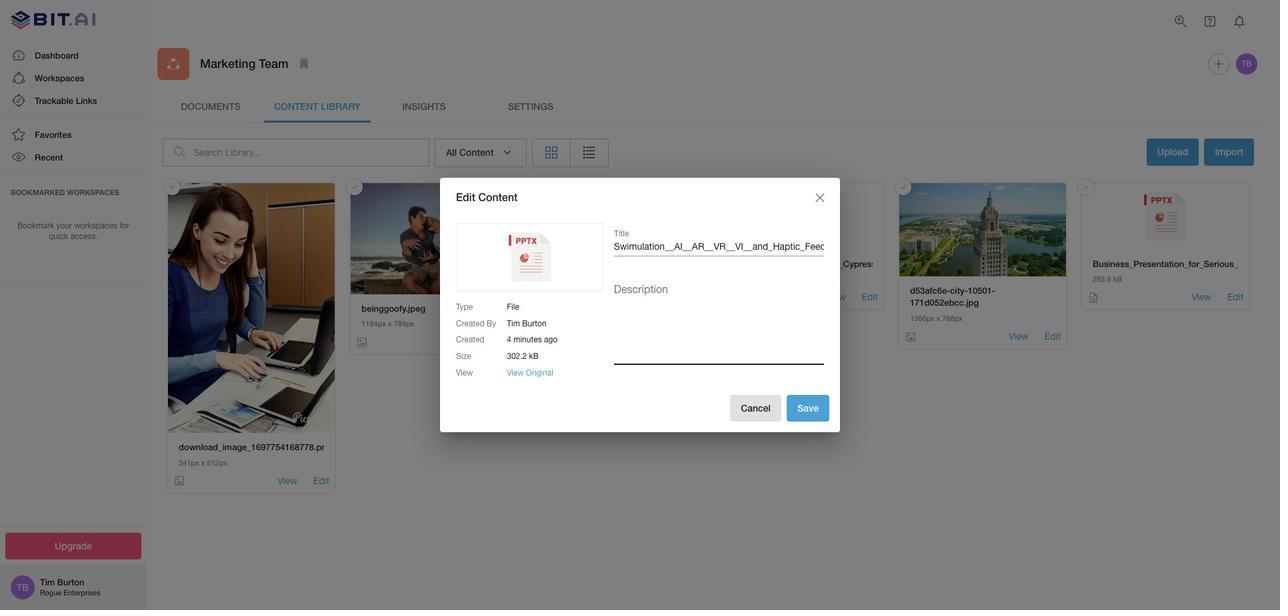 Task type: describe. For each thing, give the bounding box(es) containing it.
trackable links button
[[0, 89, 147, 112]]

marketing
[[200, 56, 256, 71]]

rogue
[[40, 590, 61, 598]]

download_image_1697754168778.png image
[[168, 183, 335, 434]]

x for beinggoofy.jpeg
[[388, 320, 392, 328]]

your
[[56, 221, 72, 230]]

768px
[[942, 315, 963, 323]]

view link for beinggoofy.jpeg
[[460, 336, 480, 349]]

burton for tim burton rogue enterprises
[[57, 578, 84, 588]]

Title text field
[[614, 239, 824, 257]]

edit content
[[456, 191, 518, 204]]

beinggoofy.jpeg
[[362, 303, 426, 314]]

upgrade button
[[5, 533, 141, 560]]

bookmark image
[[296, 56, 312, 72]]

workspaces
[[35, 73, 84, 83]]

download_image_1697754168778.png 341px x 512px
[[179, 442, 332, 467]]

favorites
[[35, 129, 72, 140]]

favorites button
[[0, 123, 147, 146]]

171d052ebcc.jpg
[[910, 298, 979, 308]]

by
[[487, 319, 496, 328]]

enterprises
[[64, 590, 100, 598]]

d53afc6e-city-10501- 171d052ebcc.jpg 1366px x 768px
[[910, 286, 996, 323]]

type
[[456, 303, 473, 312]]

upgrade
[[55, 540, 92, 552]]

edit for edit "link" associated with d53afc6e-city-10501- 171d052ebcc.jpg
[[1045, 331, 1061, 342]]

all content
[[446, 147, 494, 158]]

edit for edit "link" for download_image_1697754168778.png
[[313, 476, 330, 486]]

burton for tim burton
[[522, 319, 547, 328]]

edit content dialog
[[440, 178, 840, 433]]

view original
[[507, 369, 553, 378]]

trackable links
[[35, 95, 97, 106]]

business_presentation_for_serious_business.p
[[1093, 258, 1280, 269]]

view original link
[[507, 369, 553, 378]]

minutes
[[514, 336, 542, 345]]

bookmark
[[17, 221, 54, 230]]

dashboard
[[35, 50, 79, 60]]

10501-
[[968, 286, 996, 296]]

size
[[456, 352, 471, 362]]

cancel button
[[730, 395, 782, 422]]

workspaces
[[74, 221, 117, 230]]

edit for business_presentation_for_serious_business.p edit "link"
[[1228, 292, 1244, 303]]

insights link
[[371, 91, 477, 123]]

4
[[507, 336, 511, 345]]

tim for tim burton rogue enterprises
[[40, 578, 55, 588]]

view link for d53afc6e-
[[1009, 331, 1029, 344]]

kb inside edit content dialog
[[529, 352, 539, 362]]

tab list containing documents
[[157, 91, 1260, 123]]

settings
[[508, 101, 554, 112]]

cancel
[[741, 403, 771, 414]]

d53afc6e city 10501 171d052ebcc.jpg image
[[899, 183, 1066, 277]]

tim burton
[[507, 319, 547, 328]]

content library
[[274, 101, 361, 112]]

save
[[798, 403, 819, 414]]

341px
[[179, 459, 199, 467]]

tb inside button
[[1242, 59, 1252, 69]]

edit link for beinggoofy.jpeg
[[496, 336, 512, 349]]

Description text field
[[614, 283, 824, 361]]

view link for download_image_1697754168778.png
[[278, 475, 297, 488]]

edit link for download_image_1697754168778.png
[[313, 475, 330, 488]]

settings link
[[477, 91, 584, 123]]

for
[[120, 221, 129, 230]]

created for created by
[[456, 319, 485, 328]]

x for download_image_1697754168778.png
[[201, 459, 205, 467]]

1184px
[[362, 320, 386, 328]]

content inside content library link
[[274, 101, 318, 112]]

documents link
[[157, 91, 264, 123]]

dashboard button
[[0, 44, 147, 67]]

Search Library... search field
[[193, 139, 429, 166]]

tim for tim burton
[[507, 319, 520, 328]]

0 horizontal spatial tb
[[17, 583, 29, 593]]



Task type: locate. For each thing, give the bounding box(es) containing it.
bookmark your workspaces for quick access.
[[17, 221, 129, 242]]

content for edit
[[478, 191, 518, 204]]

content library link
[[264, 91, 371, 123]]

content for all
[[459, 147, 494, 158]]

1 horizontal spatial 302.2
[[544, 276, 563, 284]]

kb inside "business_presentation_for_serious_business.p 293.9 kb"
[[1113, 276, 1122, 284]]

kb for swimulation__ai__ar__vr__vi__and_haptic_feedback.pptx
[[565, 276, 574, 284]]

beinggoofy.jpeg 1184px x 789px
[[362, 303, 426, 328]]

tim down file
[[507, 319, 520, 328]]

view
[[643, 292, 663, 303], [826, 292, 846, 303], [1192, 292, 1212, 303], [1009, 331, 1029, 342], [460, 337, 480, 347], [456, 369, 473, 378], [507, 369, 524, 378], [278, 476, 297, 486]]

content right the all
[[459, 147, 494, 158]]

302.2 kb
[[507, 352, 539, 362]]

burton inside edit content dialog
[[522, 319, 547, 328]]

content inside all content button
[[459, 147, 494, 158]]

tim inside tim burton rogue enterprises
[[40, 578, 55, 588]]

x right 341px
[[201, 459, 205, 467]]

302.2
[[544, 276, 563, 284], [507, 352, 527, 362]]

1366px
[[910, 315, 935, 323]]

all
[[446, 147, 457, 158]]

content inside edit content dialog
[[478, 191, 518, 204]]

city-
[[950, 286, 968, 296]]

created down type
[[456, 319, 485, 328]]

x inside 'd53afc6e-city-10501- 171d052ebcc.jpg 1366px x 768px'
[[937, 315, 940, 323]]

x inside beinggoofy.jpeg 1184px x 789px
[[388, 320, 392, 328]]

trackable
[[35, 95, 73, 106]]

tab list
[[157, 91, 1260, 123]]

recent button
[[0, 146, 147, 169]]

tb button
[[1234, 51, 1260, 77]]

created
[[456, 319, 485, 328], [456, 336, 485, 345]]

workspaces
[[67, 188, 119, 196]]

1 horizontal spatial tb
[[1242, 59, 1252, 69]]

1 vertical spatial content
[[459, 147, 494, 158]]

x
[[937, 315, 940, 323], [388, 320, 392, 328], [201, 459, 205, 467]]

ago
[[544, 336, 558, 345]]

swimulation__ai__ar__vr__vi__and_haptic_feedback.pptx
[[544, 258, 786, 269]]

x left '789px'
[[388, 320, 392, 328]]

2 horizontal spatial kb
[[1113, 276, 1122, 284]]

302.2 inside edit content dialog
[[507, 352, 527, 362]]

2 horizontal spatial x
[[937, 315, 940, 323]]

import button
[[1205, 139, 1254, 166]]

4 minutes ago
[[507, 336, 558, 345]]

1 vertical spatial tb
[[17, 583, 29, 593]]

tim
[[507, 319, 520, 328], [40, 578, 55, 588]]

0 vertical spatial 302.2
[[544, 276, 563, 284]]

tb
[[1242, 59, 1252, 69], [17, 583, 29, 593]]

512px
[[207, 459, 227, 467]]

recent
[[35, 152, 63, 163]]

view link for business_presentation_for_serious_business.p
[[1192, 291, 1212, 304]]

0 vertical spatial burton
[[522, 319, 547, 328]]

x inside the download_image_1697754168778.png 341px x 512px
[[201, 459, 205, 467]]

created down created by
[[456, 336, 485, 345]]

view link
[[643, 291, 663, 304], [826, 291, 846, 304], [1192, 291, 1212, 304], [1009, 331, 1029, 344], [460, 336, 480, 349], [278, 475, 297, 488]]

business_presentation_for_serious_business.p 293.9 kb
[[1093, 258, 1280, 284]]

all content button
[[435, 139, 527, 167]]

2 created from the top
[[456, 336, 485, 345]]

tim inside edit content dialog
[[507, 319, 520, 328]]

1 created from the top
[[456, 319, 485, 328]]

insights
[[402, 101, 446, 112]]

1 horizontal spatial tim
[[507, 319, 520, 328]]

kb for business_presentation_for_serious_business.p
[[1113, 276, 1122, 284]]

1 horizontal spatial x
[[388, 320, 392, 328]]

import
[[1215, 146, 1244, 157]]

1 vertical spatial created
[[456, 336, 485, 345]]

0 vertical spatial content
[[274, 101, 318, 112]]

bookmarked workspaces
[[11, 188, 119, 196]]

tim up 'rogue'
[[40, 578, 55, 588]]

edit for beinggoofy.jpeg edit "link"
[[496, 337, 512, 347]]

kb inside the swimulation__ai__ar__vr__vi__and_haptic_feedback.pptx 302.2 kb
[[565, 276, 574, 284]]

content down all content button
[[478, 191, 518, 204]]

0 horizontal spatial burton
[[57, 578, 84, 588]]

the_south__the_art_of_the_cypress.pptx
[[727, 258, 897, 269]]

quick
[[49, 232, 68, 242]]

edit for edit content
[[456, 191, 475, 204]]

0 horizontal spatial x
[[201, 459, 205, 467]]

d53afc6e-
[[910, 286, 950, 296]]

upload button
[[1147, 139, 1199, 167], [1147, 139, 1199, 166]]

documents
[[181, 101, 241, 112]]

0 vertical spatial tb
[[1242, 59, 1252, 69]]

file
[[507, 303, 519, 312]]

upload
[[1158, 146, 1189, 157]]

title
[[614, 229, 629, 238]]

burton up enterprises on the left
[[57, 578, 84, 588]]

1 horizontal spatial burton
[[522, 319, 547, 328]]

789px
[[394, 320, 414, 328]]

0 horizontal spatial tim
[[40, 578, 55, 588]]

download_image_1697754168778.png
[[179, 442, 332, 453]]

302.2 down 4
[[507, 352, 527, 362]]

content
[[274, 101, 318, 112], [459, 147, 494, 158], [478, 191, 518, 204]]

0 vertical spatial created
[[456, 319, 485, 328]]

tim burton rogue enterprises
[[40, 578, 100, 598]]

links
[[76, 95, 97, 106]]

0 vertical spatial tim
[[507, 319, 520, 328]]

0 horizontal spatial kb
[[529, 352, 539, 362]]

team
[[259, 56, 289, 71]]

1 vertical spatial tim
[[40, 578, 55, 588]]

created by
[[456, 319, 496, 328]]

293.9
[[1093, 276, 1111, 284]]

edit
[[456, 191, 475, 204], [862, 292, 878, 303], [1228, 292, 1244, 303], [1045, 331, 1061, 342], [496, 337, 512, 347], [313, 476, 330, 486]]

created for created
[[456, 336, 485, 345]]

x left 768px at bottom right
[[937, 315, 940, 323]]

save button
[[787, 395, 830, 422]]

burton inside tim burton rogue enterprises
[[57, 578, 84, 588]]

marketing team
[[200, 56, 289, 71]]

0 horizontal spatial 302.2
[[507, 352, 527, 362]]

burton
[[522, 319, 547, 328], [57, 578, 84, 588]]

swimulation__ai__ar__vr__vi__and_haptic_feedback.pptx 302.2 kb
[[544, 258, 786, 284]]

burton up 4 minutes ago
[[522, 319, 547, 328]]

edit link
[[862, 291, 878, 304], [1228, 291, 1244, 304], [1045, 331, 1061, 344], [496, 336, 512, 349], [313, 475, 330, 488]]

bookmarked
[[11, 188, 65, 196]]

beinggoofy.jpeg image
[[351, 183, 518, 294]]

original
[[526, 369, 553, 378]]

302.2 inside the swimulation__ai__ar__vr__vi__and_haptic_feedback.pptx 302.2 kb
[[544, 276, 563, 284]]

edit inside dialog
[[456, 191, 475, 204]]

edit link for business_presentation_for_serious_business.p
[[1228, 291, 1244, 304]]

group
[[532, 139, 609, 167]]

access.
[[70, 232, 98, 242]]

302.2 up tim burton
[[544, 276, 563, 284]]

kb
[[565, 276, 574, 284], [1113, 276, 1122, 284], [529, 352, 539, 362]]

2 vertical spatial content
[[478, 191, 518, 204]]

workspaces button
[[0, 67, 147, 89]]

edit link for d53afc6e-city-10501- 171d052ebcc.jpg
[[1045, 331, 1061, 344]]

library
[[321, 101, 361, 112]]

1 vertical spatial burton
[[57, 578, 84, 588]]

content down bookmark "image"
[[274, 101, 318, 112]]

1 vertical spatial 302.2
[[507, 352, 527, 362]]

1 horizontal spatial kb
[[565, 276, 574, 284]]



Task type: vqa. For each thing, say whether or not it's contained in the screenshot.
middle Remove Bookmark icon
no



